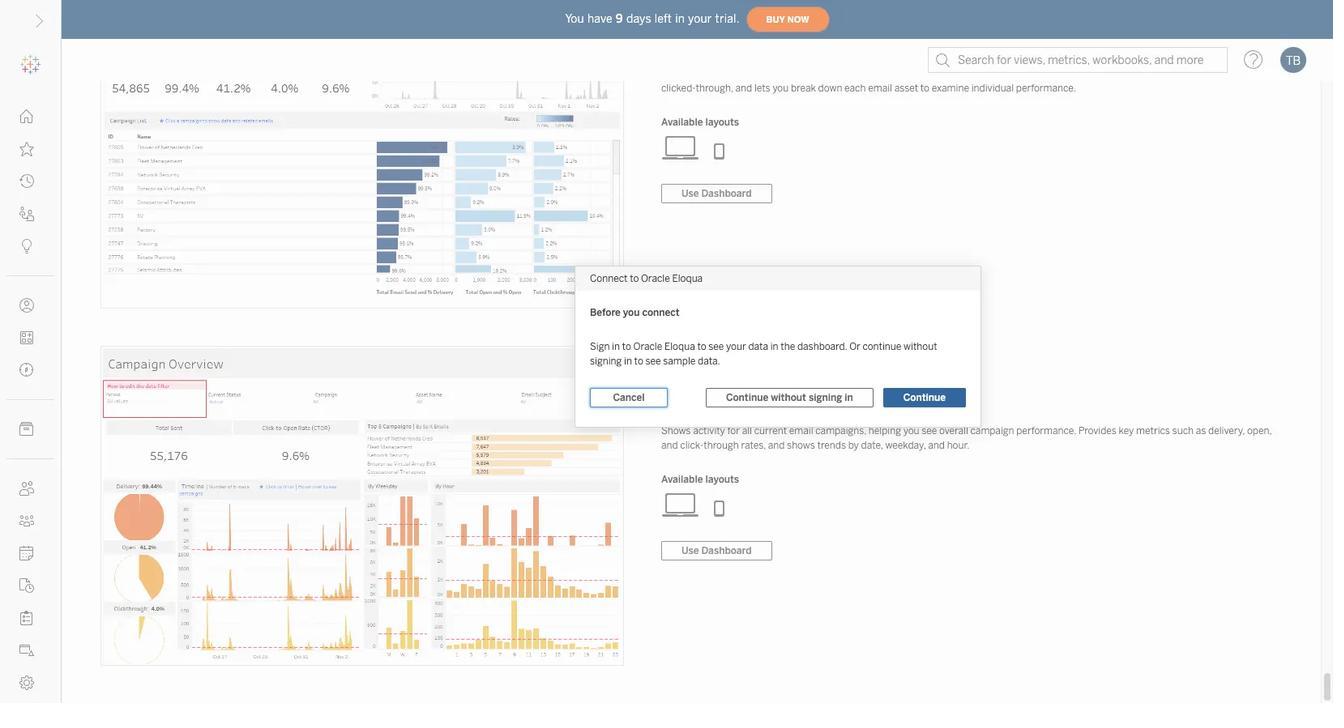 Task type: vqa. For each thing, say whether or not it's contained in the screenshot.
source,
no



Task type: locate. For each thing, give the bounding box(es) containing it.
1 vertical spatial metrics
[[1137, 426, 1171, 437]]

sample
[[663, 356, 696, 367]]

dashboard.
[[798, 341, 848, 352]]

see up the with
[[709, 341, 724, 352]]

see left for
[[646, 356, 661, 367]]

in right sign
[[612, 341, 620, 352]]

1 vertical spatial shows
[[662, 426, 691, 437]]

to
[[925, 68, 934, 79], [921, 83, 930, 94], [630, 273, 639, 284], [622, 341, 632, 352], [698, 341, 707, 352], [635, 356, 644, 367]]

use down laptop icon
[[682, 546, 699, 557]]

clicked-
[[662, 83, 696, 94]]

as
[[1197, 426, 1207, 437]]

0 vertical spatial campaign
[[879, 68, 923, 79]]

you
[[683, 68, 699, 79], [773, 83, 789, 94], [623, 307, 640, 318], [904, 426, 920, 437]]

site status image
[[19, 644, 34, 658]]

campaign up the asset
[[879, 68, 923, 79]]

available up laptop image
[[662, 117, 703, 128]]

2 vertical spatial eloqua
[[710, 369, 758, 387]]

metrics
[[778, 68, 812, 79], [1137, 426, 1171, 437]]

detailed
[[741, 68, 776, 79]]

1 vertical spatial use
[[682, 546, 699, 557]]

to right connect
[[630, 273, 639, 284]]

use dashboard
[[682, 188, 752, 199], [682, 546, 752, 557]]

to right sign
[[622, 341, 632, 352]]

2 layouts from the top
[[706, 474, 740, 486]]

1 vertical spatial use dashboard button
[[662, 542, 772, 561]]

you up weekday,
[[904, 426, 920, 437]]

shared with me image
[[19, 207, 34, 221]]

0 horizontal spatial see
[[646, 356, 661, 367]]

click-
[[681, 440, 704, 452]]

your left data
[[727, 341, 747, 352]]

and left lets
[[736, 83, 753, 94]]

signing down sign
[[590, 356, 622, 367]]

shows down the campaign
[[662, 426, 691, 437]]

2 vertical spatial email
[[790, 426, 814, 437]]

and left click-
[[662, 440, 678, 452]]

1 layouts from the top
[[706, 117, 740, 128]]

continue inside button
[[904, 392, 946, 403]]

1 use dashboard from the top
[[682, 188, 752, 199]]

2 use dashboard from the top
[[682, 546, 752, 557]]

email
[[853, 68, 877, 79], [868, 83, 893, 94], [790, 426, 814, 437]]

of
[[1113, 68, 1122, 79]]

each
[[829, 68, 851, 79], [845, 83, 866, 94]]

available
[[662, 117, 703, 128], [662, 474, 703, 486]]

to left analyze in the top right of the page
[[925, 68, 934, 79]]

1 continue from the left
[[726, 392, 769, 403]]

eloqua for for use with oracle eloqua
[[710, 369, 758, 387]]

connect to oracle eloqua dialog
[[576, 266, 981, 427]]

favorites image
[[19, 142, 34, 156]]

available layouts up phone icon
[[662, 474, 740, 486]]

0 vertical spatial use dashboard button
[[662, 184, 772, 204]]

0 vertical spatial see
[[709, 341, 724, 352]]

0 vertical spatial signing
[[590, 356, 622, 367]]

break
[[791, 83, 816, 94]]

see left the overall
[[922, 426, 938, 437]]

you right before
[[623, 307, 640, 318]]

continue without signing in
[[726, 392, 854, 403]]

1 horizontal spatial signing
[[809, 392, 843, 403]]

use dashboard button down phone image at top
[[662, 184, 772, 204]]

0 horizontal spatial continue
[[726, 392, 769, 403]]

1 vertical spatial oracle
[[634, 341, 663, 352]]

the
[[1066, 68, 1081, 79], [781, 341, 796, 352]]

0 vertical spatial shows
[[1034, 68, 1064, 79]]

0 vertical spatial without
[[904, 341, 938, 352]]

shows
[[1034, 68, 1064, 79], [662, 426, 691, 437]]

users image
[[19, 482, 34, 496]]

use down laptop image
[[682, 188, 699, 199]]

continue up overview
[[726, 392, 769, 403]]

you inside connect to oracle eloqua dialog
[[623, 307, 640, 318]]

see inside "campaign overview shows activity for all current email campaigns, helping you see overall campaign performance. provides key metrics such as delivery, open, and click-through rates, and shows trends by date, weekday, and hour."
[[922, 426, 938, 437]]

collections image
[[19, 331, 34, 345]]

continue inside "button"
[[726, 392, 769, 403]]

by
[[849, 440, 859, 452]]

1 vertical spatial campaign
[[971, 426, 1015, 437]]

the inside sign in to oracle eloqua to see your data in the dashboard. or continue without signing in to see sample data.
[[781, 341, 796, 352]]

2 continue from the left
[[904, 392, 946, 403]]

1 horizontal spatial the
[[1066, 68, 1081, 79]]

0 vertical spatial available layouts
[[662, 117, 740, 128]]

the right data
[[781, 341, 796, 352]]

your
[[688, 12, 712, 26], [727, 341, 747, 352]]

2 horizontal spatial see
[[922, 426, 938, 437]]

and down current
[[768, 440, 785, 452]]

the left funnel at the right top of page
[[1066, 68, 1081, 79]]

0 vertical spatial the
[[1066, 68, 1081, 79]]

1 horizontal spatial your
[[727, 341, 747, 352]]

0 vertical spatial metrics
[[778, 68, 812, 79]]

sent,
[[1155, 68, 1177, 79]]

eloqua up connect
[[673, 273, 703, 284]]

shows left funnel at the right top of page
[[1034, 68, 1064, 79]]

for left the all
[[728, 426, 740, 437]]

continue for continue without signing in
[[726, 392, 769, 403]]

helping
[[869, 426, 902, 437]]

layouts up phone icon
[[706, 474, 740, 486]]

laptop image
[[662, 492, 701, 518]]

performance.
[[972, 68, 1032, 79], [1017, 83, 1077, 94], [1017, 426, 1077, 437]]

1 vertical spatial email
[[868, 83, 893, 94]]

dashboard for 2nd use dashboard button
[[702, 546, 752, 557]]

without up current
[[771, 392, 807, 403]]

eloqua for sign in to oracle eloqua to see your data in the dashboard. or continue without signing in to see sample data.
[[665, 341, 695, 352]]

use dashboard down phone icon
[[682, 546, 752, 557]]

0 horizontal spatial the
[[781, 341, 796, 352]]

for
[[815, 68, 827, 79], [728, 426, 740, 437]]

oracle inside for use with oracle eloqua
[[662, 369, 707, 387]]

use
[[682, 188, 699, 199], [682, 546, 699, 557]]

eloqua inside sign in to oracle eloqua to see your data in the dashboard. or continue without signing in to see sample data.
[[665, 341, 695, 352]]

your inside sign in to oracle eloqua to see your data in the dashboard. or continue without signing in to see sample data.
[[727, 341, 747, 352]]

1 use dashboard button from the top
[[662, 184, 772, 204]]

continue
[[863, 341, 902, 352]]

date,
[[862, 440, 884, 452]]

continue button
[[884, 388, 966, 407]]

use dashboard for second use dashboard button from the bottom of the page
[[682, 188, 752, 199]]

each right down
[[845, 83, 866, 94]]

through
[[704, 440, 739, 452]]

available layouts
[[662, 117, 740, 128], [662, 474, 740, 486]]

0 vertical spatial use
[[682, 188, 699, 199]]

available layouts up phone image at top
[[662, 117, 740, 128]]

you have 9 days left in your trial.
[[565, 12, 740, 26]]

campaign inside 'lets you dive into detailed metrics for each email campaign to analyze performance. shows the funnel of emails sent, delivered, opened, and clicked-through, and lets you break down each email asset to examine individual performance.'
[[879, 68, 923, 79]]

oracle up connect
[[641, 273, 670, 284]]

0 horizontal spatial for
[[728, 426, 740, 437]]

oracle inside sign in to oracle eloqua to see your data in the dashboard. or continue without signing in to see sample data.
[[634, 341, 663, 352]]

0 vertical spatial layouts
[[706, 117, 740, 128]]

layouts
[[706, 117, 740, 128], [706, 474, 740, 486]]

delivered,
[[1179, 68, 1222, 79]]

metrics up break at the right top of the page
[[778, 68, 812, 79]]

connect to oracle eloqua
[[590, 273, 703, 284]]

for up down
[[815, 68, 827, 79]]

0 vertical spatial for
[[815, 68, 827, 79]]

metrics right key
[[1137, 426, 1171, 437]]

1 horizontal spatial shows
[[1034, 68, 1064, 79]]

opened,
[[1224, 68, 1260, 79]]

before you connect
[[590, 307, 680, 318]]

dashboard down phone icon
[[702, 546, 752, 557]]

1 horizontal spatial for
[[815, 68, 827, 79]]

use dashboard button
[[662, 184, 772, 204], [662, 542, 772, 561]]

1 vertical spatial eloqua
[[665, 341, 695, 352]]

1 vertical spatial available layouts
[[662, 474, 740, 486]]

recommendations image
[[19, 239, 34, 254]]

0 vertical spatial your
[[688, 12, 712, 26]]

jobs image
[[19, 579, 34, 594]]

0 horizontal spatial shows
[[662, 426, 691, 437]]

performance. left provides
[[1017, 426, 1077, 437]]

hour.
[[948, 440, 970, 452]]

weekday,
[[886, 440, 926, 452]]

0 horizontal spatial signing
[[590, 356, 622, 367]]

each up down
[[829, 68, 851, 79]]

campaign right the overall
[[971, 426, 1015, 437]]

and left the hour.
[[929, 440, 945, 452]]

2 use from the top
[[682, 546, 699, 557]]

days
[[627, 12, 652, 26]]

oracle down sample
[[662, 369, 707, 387]]

signing
[[590, 356, 622, 367], [809, 392, 843, 403]]

your left trial.
[[688, 12, 712, 26]]

1 vertical spatial your
[[727, 341, 747, 352]]

and
[[1262, 68, 1279, 79], [736, 83, 753, 94], [662, 440, 678, 452], [768, 440, 785, 452], [929, 440, 945, 452]]

0 horizontal spatial without
[[771, 392, 807, 403]]

1 vertical spatial layouts
[[706, 474, 740, 486]]

available up laptop icon
[[662, 474, 703, 486]]

1 vertical spatial dashboard
[[702, 546, 752, 557]]

layouts up phone image at top
[[706, 117, 740, 128]]

signing inside "button"
[[809, 392, 843, 403]]

buy now button
[[746, 6, 830, 32]]

use dashboard down phone image at top
[[682, 188, 752, 199]]

external assets image
[[19, 422, 34, 437]]

shows inside "campaign overview shows activity for all current email campaigns, helping you see overall campaign performance. provides key metrics such as delivery, open, and click-through rates, and shows trends by date, weekday, and hour."
[[662, 426, 691, 437]]

1 horizontal spatial continue
[[904, 392, 946, 403]]

performance. right individual on the top right of page
[[1017, 83, 1077, 94]]

recents image
[[19, 174, 34, 189]]

oracle
[[641, 273, 670, 284], [634, 341, 663, 352], [662, 369, 707, 387]]

data.
[[698, 356, 721, 367]]

without right continue
[[904, 341, 938, 352]]

dashboard
[[702, 188, 752, 199], [702, 546, 752, 557]]

1 vertical spatial without
[[771, 392, 807, 403]]

1 dashboard from the top
[[702, 188, 752, 199]]

dashboard for second use dashboard button from the bottom of the page
[[702, 188, 752, 199]]

dashboard down phone image at top
[[702, 188, 752, 199]]

1 vertical spatial the
[[781, 341, 796, 352]]

campaign
[[662, 406, 709, 418]]

tasks image
[[19, 611, 34, 626]]

1 vertical spatial use dashboard
[[682, 546, 752, 557]]

campaign
[[879, 68, 923, 79], [971, 426, 1015, 437]]

eloqua
[[673, 273, 703, 284], [665, 341, 695, 352], [710, 369, 758, 387]]

1 horizontal spatial without
[[904, 341, 938, 352]]

through,
[[696, 83, 734, 94]]

0 vertical spatial available
[[662, 117, 703, 128]]

signing up campaigns,
[[809, 392, 843, 403]]

1 horizontal spatial see
[[709, 341, 724, 352]]

trends
[[818, 440, 846, 452]]

see
[[709, 341, 724, 352], [646, 356, 661, 367], [922, 426, 938, 437]]

eloqua up the use at bottom
[[665, 341, 695, 352]]

1 horizontal spatial metrics
[[1137, 426, 1171, 437]]

without
[[904, 341, 938, 352], [771, 392, 807, 403]]

1 vertical spatial for
[[728, 426, 740, 437]]

1 vertical spatial signing
[[809, 392, 843, 403]]

0 horizontal spatial your
[[688, 12, 712, 26]]

2 vertical spatial oracle
[[662, 369, 707, 387]]

1 horizontal spatial campaign
[[971, 426, 1015, 437]]

oracle for for use with oracle eloqua
[[662, 369, 707, 387]]

2 dashboard from the top
[[702, 546, 752, 557]]

0 horizontal spatial metrics
[[778, 68, 812, 79]]

oracle up for
[[634, 341, 663, 352]]

eloqua inside for use with oracle eloqua
[[710, 369, 758, 387]]

continue
[[726, 392, 769, 403], [904, 392, 946, 403]]

eloqua down data.
[[710, 369, 758, 387]]

0 vertical spatial dashboard
[[702, 188, 752, 199]]

performance. up individual on the top right of page
[[972, 68, 1032, 79]]

2 vertical spatial see
[[922, 426, 938, 437]]

to right the asset
[[921, 83, 930, 94]]

1 vertical spatial available
[[662, 474, 703, 486]]

0 vertical spatial use dashboard
[[682, 188, 752, 199]]

2 vertical spatial performance.
[[1017, 426, 1077, 437]]

home image
[[19, 109, 34, 124]]

continue up the overall
[[904, 392, 946, 403]]

campaign overview shows activity for all current email campaigns, helping you see overall campaign performance. provides key metrics such as delivery, open, and click-through rates, and shows trends by date, weekday, and hour.
[[662, 406, 1272, 452]]

1 vertical spatial performance.
[[1017, 83, 1077, 94]]

connect
[[643, 307, 680, 318]]

you right lets
[[773, 83, 789, 94]]

use dashboard button down phone icon
[[662, 542, 772, 561]]

in up campaigns,
[[845, 392, 854, 403]]

1 vertical spatial see
[[646, 356, 661, 367]]

in right left
[[676, 12, 685, 26]]

in
[[676, 12, 685, 26], [612, 341, 620, 352], [771, 341, 779, 352], [624, 356, 632, 367], [845, 392, 854, 403]]

0 horizontal spatial campaign
[[879, 68, 923, 79]]

use dashboard for 2nd use dashboard button
[[682, 546, 752, 557]]



Task type: describe. For each thing, give the bounding box(es) containing it.
dive
[[701, 68, 719, 79]]

9
[[616, 12, 623, 26]]

funnel
[[1083, 68, 1111, 79]]

sign
[[590, 341, 610, 352]]

1 use from the top
[[682, 188, 699, 199]]

0 vertical spatial oracle
[[641, 273, 670, 284]]

left
[[655, 12, 672, 26]]

key
[[1119, 426, 1135, 437]]

metrics inside "campaign overview shows activity for all current email campaigns, helping you see overall campaign performance. provides key metrics such as delivery, open, and click-through rates, and shows trends by date, weekday, and hour."
[[1137, 426, 1171, 437]]

email inside "campaign overview shows activity for all current email campaigns, helping you see overall campaign performance. provides key metrics such as delivery, open, and click-through rates, and shows trends by date, weekday, and hour."
[[790, 426, 814, 437]]

open,
[[1248, 426, 1272, 437]]

you
[[565, 12, 585, 26]]

cancel
[[613, 392, 645, 403]]

without inside "button"
[[771, 392, 807, 403]]

continue for continue
[[904, 392, 946, 403]]

main navigation. press the up and down arrow keys to access links. element
[[0, 101, 61, 700]]

laptop image
[[662, 135, 701, 161]]

delivery,
[[1209, 426, 1246, 437]]

campaign details image
[[101, 0, 624, 308]]

and right opened,
[[1262, 68, 1279, 79]]

current
[[755, 426, 787, 437]]

schedules image
[[19, 546, 34, 561]]

campaign inside "campaign overview shows activity for all current email campaigns, helping you see overall campaign performance. provides key metrics such as delivery, open, and click-through rates, and shows trends by date, weekday, and hour."
[[971, 426, 1015, 437]]

for inside "campaign overview shows activity for all current email campaigns, helping you see overall campaign performance. provides key metrics such as delivery, open, and click-through rates, and shows trends by date, weekday, and hour."
[[728, 426, 740, 437]]

or
[[850, 341, 861, 352]]

in right data
[[771, 341, 779, 352]]

cancel button
[[590, 388, 668, 407]]

provides
[[1079, 426, 1117, 437]]

to up the with
[[698, 341, 707, 352]]

you up clicked-
[[683, 68, 699, 79]]

0 vertical spatial performance.
[[972, 68, 1032, 79]]

1 available layouts from the top
[[662, 117, 740, 128]]

1 vertical spatial each
[[845, 83, 866, 94]]

down
[[819, 83, 843, 94]]

emails
[[1124, 68, 1153, 79]]

groups image
[[19, 514, 34, 529]]

2 use dashboard button from the top
[[662, 542, 772, 561]]

rates,
[[741, 440, 766, 452]]

examine
[[932, 83, 970, 94]]

for inside 'lets you dive into detailed metrics for each email campaign to analyze performance. shows the funnel of emails sent, delivered, opened, and clicked-through, and lets you break down each email asset to examine individual performance.'
[[815, 68, 827, 79]]

buy now
[[767, 14, 810, 25]]

activity
[[693, 426, 726, 437]]

metrics inside 'lets you dive into detailed metrics for each email campaign to analyze performance. shows the funnel of emails sent, delivered, opened, and clicked-through, and lets you break down each email asset to examine individual performance.'
[[778, 68, 812, 79]]

1 available from the top
[[662, 117, 703, 128]]

campaign overview image
[[101, 347, 624, 666]]

connect
[[590, 273, 628, 284]]

campaigns,
[[816, 426, 867, 437]]

for
[[662, 353, 676, 364]]

use
[[679, 353, 695, 364]]

all
[[742, 426, 752, 437]]

data
[[749, 341, 769, 352]]

oracle for sign in to oracle eloqua to see your data in the dashboard. or continue without signing in to see sample data.
[[634, 341, 663, 352]]

overall
[[940, 426, 969, 437]]

lets
[[755, 83, 771, 94]]

phone image
[[701, 492, 739, 518]]

in up cancel
[[624, 356, 632, 367]]

analyze
[[936, 68, 970, 79]]

lets
[[662, 68, 680, 79]]

the inside 'lets you dive into detailed metrics for each email campaign to analyze performance. shows the funnel of emails sent, delivered, opened, and clicked-through, and lets you break down each email asset to examine individual performance.'
[[1066, 68, 1081, 79]]

performance. inside "campaign overview shows activity for all current email campaigns, helping you see overall campaign performance. provides key metrics such as delivery, open, and click-through rates, and shows trends by date, weekday, and hour."
[[1017, 426, 1077, 437]]

asset
[[895, 83, 919, 94]]

before
[[590, 307, 621, 318]]

shows
[[787, 440, 816, 452]]

into
[[721, 68, 738, 79]]

navigation panel element
[[0, 49, 61, 700]]

have
[[588, 12, 613, 26]]

such
[[1173, 426, 1194, 437]]

2 available from the top
[[662, 474, 703, 486]]

for use with oracle eloqua
[[662, 353, 758, 387]]

without inside sign in to oracle eloqua to see your data in the dashboard. or continue without signing in to see sample data.
[[904, 341, 938, 352]]

with
[[698, 353, 717, 364]]

shows inside 'lets you dive into detailed metrics for each email campaign to analyze performance. shows the funnel of emails sent, delivered, opened, and clicked-through, and lets you break down each email asset to examine individual performance.'
[[1034, 68, 1064, 79]]

buy
[[767, 14, 785, 25]]

you inside "campaign overview shows activity for all current email campaigns, helping you see overall campaign performance. provides key metrics such as delivery, open, and click-through rates, and shows trends by date, weekday, and hour."
[[904, 426, 920, 437]]

explore image
[[19, 363, 34, 378]]

continue without signing in button
[[706, 388, 874, 407]]

0 vertical spatial each
[[829, 68, 851, 79]]

now
[[788, 14, 810, 25]]

sign in to oracle eloqua to see your data in the dashboard. or continue without signing in to see sample data.
[[590, 341, 938, 367]]

settings image
[[19, 676, 34, 691]]

to left for
[[635, 356, 644, 367]]

signing inside sign in to oracle eloqua to see your data in the dashboard. or continue without signing in to see sample data.
[[590, 356, 622, 367]]

personal space image
[[19, 298, 34, 313]]

trial.
[[716, 12, 740, 26]]

overview
[[711, 406, 754, 418]]

0 vertical spatial email
[[853, 68, 877, 79]]

phone image
[[701, 135, 739, 161]]

lets you dive into detailed metrics for each email campaign to analyze performance. shows the funnel of emails sent, delivered, opened, and clicked-through, and lets you break down each email asset to examine individual performance.
[[662, 68, 1279, 94]]

individual
[[972, 83, 1014, 94]]

0 vertical spatial eloqua
[[673, 273, 703, 284]]

in inside "button"
[[845, 392, 854, 403]]

2 available layouts from the top
[[662, 474, 740, 486]]



